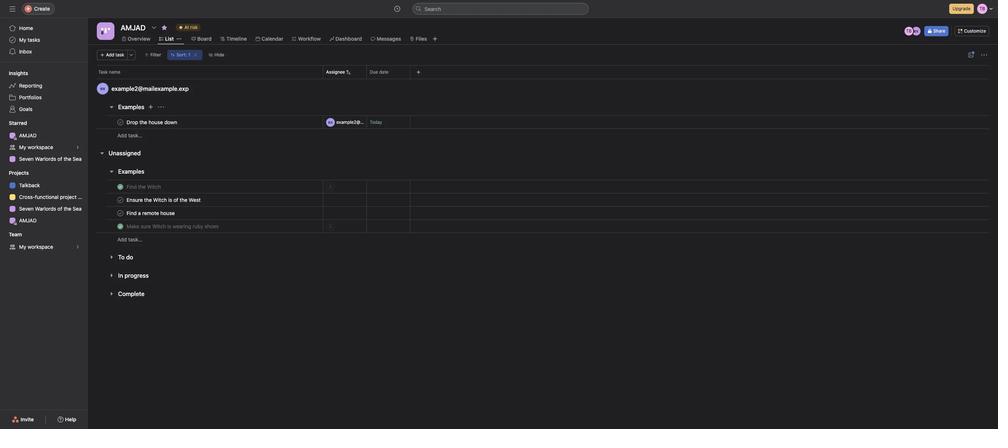 Task type: describe. For each thing, give the bounding box(es) containing it.
projects
[[9, 170, 29, 176]]

my tasks link
[[4, 34, 84, 46]]

collapse task list for this section image
[[109, 104, 114, 110]]

at risk button
[[172, 22, 204, 33]]

hide
[[215, 52, 224, 58]]

add task… inside 'header unassigned subheader examples' tree grid
[[117, 237, 142, 243]]

global element
[[0, 18, 88, 62]]

my workspace link for see details, my workspace icon within the teams element
[[4, 241, 84, 253]]

task
[[98, 69, 108, 75]]

see details, my workspace image inside starred element
[[76, 145, 80, 150]]

in
[[118, 273, 123, 279]]

see details, my workspace image inside teams element
[[76, 245, 80, 250]]

seven for amjad
[[19, 156, 34, 162]]

completed checkbox for the find a remote house text field
[[116, 209, 125, 218]]

completed checkbox for 'drop the house down' text box
[[116, 118, 125, 127]]

calendar
[[262, 36, 283, 42]]

warlords for amjad
[[35, 156, 56, 162]]

amjad for first amjad link from the bottom of the page
[[19, 218, 37, 224]]

seven warlords of the sea for amjad
[[19, 156, 82, 162]]

sea for talkback
[[73, 206, 82, 212]]

messages
[[377, 36, 401, 42]]

to do button
[[118, 251, 133, 264]]

team button
[[0, 231, 22, 239]]

find the witch cell
[[88, 180, 323, 194]]

in progress
[[118, 273, 149, 279]]

dashboard
[[336, 36, 362, 42]]

seven warlords of the sea for talkback
[[19, 206, 82, 212]]

in progress button
[[118, 269, 149, 283]]

talkback
[[19, 182, 40, 189]]

project
[[60, 194, 77, 200]]

add task… button for 1st add task… row from the bottom of the page
[[117, 236, 142, 244]]

functional
[[35, 194, 59, 200]]

insights button
[[0, 70, 28, 77]]

the for talkback
[[64, 206, 71, 212]]

home
[[19, 25, 33, 31]]

cross-functional project plan link
[[4, 192, 88, 203]]

save options image
[[968, 52, 974, 58]]

my tasks
[[19, 37, 40, 43]]

filter button
[[141, 50, 165, 60]]

risk
[[190, 25, 198, 30]]

share
[[934, 28, 946, 34]]

workspace inside starred element
[[28, 144, 53, 150]]

reporting link
[[4, 80, 84, 92]]

row containing task name
[[88, 65, 999, 79]]

starred button
[[0, 120, 27, 127]]

Ensure the Witch is of the West text field
[[125, 197, 203, 204]]

home link
[[4, 22, 84, 34]]

add task… inside header example2@mailexample.exp subheader examples 'tree grid'
[[117, 132, 142, 139]]

examples for completed icon inside the the find the witch cell
[[118, 168, 144, 175]]

my workspace link for see details, my workspace icon in starred element
[[4, 142, 84, 153]]

example2@mailexample.exp
[[112, 86, 189, 92]]

teams element
[[0, 228, 88, 255]]

due
[[370, 69, 378, 75]]

customize
[[964, 28, 986, 34]]

add a task to this section image
[[148, 104, 154, 110]]

projects element
[[0, 167, 88, 228]]

tasks
[[28, 37, 40, 43]]

task… inside header example2@mailexample.exp subheader examples 'tree grid'
[[128, 132, 142, 139]]

starred element
[[0, 117, 88, 167]]

invite button
[[7, 414, 39, 427]]

add task
[[106, 52, 124, 58]]

tb
[[906, 28, 912, 34]]

to do
[[118, 254, 133, 261]]

plan
[[78, 194, 88, 200]]

due date
[[370, 69, 389, 75]]

list link
[[159, 35, 174, 43]]

overview
[[128, 36, 150, 42]]

cross-
[[19, 194, 35, 200]]

examples button for completed image in the drop the house down cell
[[118, 101, 144, 114]]

0 horizontal spatial more actions image
[[129, 53, 133, 57]]

team
[[9, 232, 22, 238]]

1 amjad link from the top
[[4, 130, 84, 142]]

Drop the house down text field
[[125, 119, 179, 126]]

files
[[416, 36, 427, 42]]

share button
[[925, 26, 949, 36]]

projects button
[[0, 170, 29, 177]]

cross-functional project plan
[[19, 194, 88, 200]]

tab actions image
[[177, 37, 181, 41]]

timeline
[[226, 36, 247, 42]]

help
[[65, 417, 76, 423]]

workflow
[[298, 36, 321, 42]]

add tab image
[[432, 36, 438, 42]]

1 expand task list for this section image from the top
[[109, 255, 114, 261]]

completed image for find the witch text box in the left top of the page
[[116, 183, 125, 191]]

at risk
[[185, 25, 198, 30]]

0 horizontal spatial ex
[[100, 86, 105, 91]]

board link
[[191, 35, 212, 43]]

completed image for ensure the witch is of the west text field
[[116, 196, 125, 205]]

expand task list for this section image for in progress
[[109, 273, 114, 279]]

upgrade button
[[950, 4, 974, 14]]

Find a remote house text field
[[125, 210, 177, 217]]

1
[[188, 52, 190, 58]]

seven warlords of the sea link for talkback
[[4, 203, 84, 215]]

sort:
[[177, 52, 187, 58]]

calendar link
[[256, 35, 283, 43]]

completed image for the find a remote house text field
[[116, 209, 125, 218]]

date
[[379, 69, 389, 75]]

inbox
[[19, 48, 32, 55]]

my workspace for the my workspace link corresponding to see details, my workspace icon in starred element
[[19, 144, 53, 150]]

assignee
[[326, 69, 345, 75]]

unassigned
[[109, 150, 141, 157]]

help button
[[53, 414, 81, 427]]

dashboard link
[[330, 35, 362, 43]]

list
[[165, 36, 174, 42]]



Task type: vqa. For each thing, say whether or not it's contained in the screenshot.
'Filters' corresponding to Task
no



Task type: locate. For each thing, give the bounding box(es) containing it.
2 amjad from the top
[[19, 218, 37, 224]]

1 the from the top
[[64, 156, 71, 162]]

history image
[[394, 6, 400, 12]]

2 amjad link from the top
[[4, 215, 84, 227]]

the
[[64, 156, 71, 162], [64, 206, 71, 212]]

completed checkbox inside the find the witch cell
[[116, 183, 125, 191]]

completed checkbox for find the witch text box in the left top of the page
[[116, 183, 125, 191]]

completed image
[[116, 183, 125, 191], [116, 196, 125, 205], [116, 222, 125, 231]]

board image
[[101, 27, 110, 36]]

collapse task list for this section image left unassigned
[[99, 150, 105, 156]]

0 vertical spatial my workspace link
[[4, 142, 84, 153]]

0 vertical spatial add
[[106, 52, 114, 58]]

1 vertical spatial workspace
[[28, 244, 53, 250]]

1 horizontal spatial more actions image
[[982, 52, 988, 58]]

inbox link
[[4, 46, 84, 58]]

do
[[126, 254, 133, 261]]

1 vertical spatial task…
[[128, 237, 142, 243]]

2 completed image from the top
[[116, 196, 125, 205]]

Find the Witch text field
[[125, 183, 163, 191]]

sort: 1
[[177, 52, 190, 58]]

completed checkbox up unassigned
[[116, 118, 125, 127]]

create
[[34, 6, 50, 12]]

0 vertical spatial completed image
[[116, 183, 125, 191]]

2 add task… button from the top
[[117, 236, 142, 244]]

Completed checkbox
[[116, 196, 125, 205], [116, 209, 125, 218]]

1 add task… button from the top
[[117, 132, 142, 140]]

sort: 1 button
[[167, 50, 202, 60]]

add inside header example2@mailexample.exp subheader examples 'tree grid'
[[117, 132, 127, 139]]

0 vertical spatial my
[[19, 37, 26, 43]]

0 vertical spatial seven
[[19, 156, 34, 162]]

warlords for talkback
[[35, 206, 56, 212]]

talkback link
[[4, 180, 84, 192]]

1 amjad from the top
[[19, 132, 37, 139]]

2 my workspace from the top
[[19, 244, 53, 250]]

completed checkbox inside drop the house down cell
[[116, 118, 125, 127]]

0 vertical spatial of
[[57, 156, 62, 162]]

seven warlords of the sea inside projects element
[[19, 206, 82, 212]]

ex inside button
[[328, 119, 333, 125]]

0 vertical spatial add task… button
[[117, 132, 142, 140]]

1 see details, my workspace image from the top
[[76, 145, 80, 150]]

of for talkback
[[57, 206, 62, 212]]

examples button down unassigned
[[118, 165, 144, 178]]

the up talkback link
[[64, 156, 71, 162]]

completed checkbox left find the witch text box in the left top of the page
[[116, 183, 125, 191]]

completed image for make sure witch is wearing ruby shoes text box at the bottom
[[116, 222, 125, 231]]

seven for talkback
[[19, 206, 34, 212]]

0 vertical spatial examples button
[[118, 101, 144, 114]]

add up unassigned
[[117, 132, 127, 139]]

add inside 'header unassigned subheader examples' tree grid
[[117, 237, 127, 243]]

my workspace link inside teams element
[[4, 241, 84, 253]]

1 vertical spatial my workspace link
[[4, 241, 84, 253]]

warlords inside starred element
[[35, 156, 56, 162]]

my workspace link down starred
[[4, 142, 84, 153]]

2 add task… row from the top
[[88, 233, 999, 247]]

task…
[[128, 132, 142, 139], [128, 237, 142, 243]]

0 vertical spatial amjad
[[19, 132, 37, 139]]

my left tasks
[[19, 37, 26, 43]]

of inside starred element
[[57, 156, 62, 162]]

1 my from the top
[[19, 37, 26, 43]]

filter
[[150, 52, 161, 58]]

1 vertical spatial add task… button
[[117, 236, 142, 244]]

1 seven from the top
[[19, 156, 34, 162]]

more section actions image
[[158, 104, 164, 110]]

goals
[[19, 106, 33, 112]]

starred
[[9, 120, 27, 126]]

None text field
[[119, 21, 147, 34]]

1 seven warlords of the sea from the top
[[19, 156, 82, 162]]

overview link
[[122, 35, 150, 43]]

create button
[[22, 3, 55, 15]]

workspace inside teams element
[[28, 244, 53, 250]]

amjad for 2nd amjad link from the bottom
[[19, 132, 37, 139]]

seven
[[19, 156, 34, 162], [19, 206, 34, 212]]

0 vertical spatial expand task list for this section image
[[109, 255, 114, 261]]

1 vertical spatial of
[[57, 206, 62, 212]]

1 vertical spatial see details, my workspace image
[[76, 245, 80, 250]]

my workspace link down team
[[4, 241, 84, 253]]

1 vertical spatial my
[[19, 144, 26, 150]]

ex
[[914, 28, 919, 34], [100, 86, 105, 91], [328, 119, 333, 125]]

add up 'to'
[[117, 237, 127, 243]]

completed checkbox inside find a remote house cell
[[116, 209, 125, 218]]

sea inside starred element
[[73, 156, 82, 162]]

remove from starred image
[[161, 25, 167, 30]]

2 completed image from the top
[[116, 209, 125, 218]]

expand task list for this section image left in
[[109, 273, 114, 279]]

1 vertical spatial ex
[[100, 86, 105, 91]]

seven warlords of the sea inside starred element
[[19, 156, 82, 162]]

my workspace for the my workspace link within the teams element
[[19, 244, 53, 250]]

1 workspace from the top
[[28, 144, 53, 150]]

add task…
[[117, 132, 142, 139], [117, 237, 142, 243]]

of inside projects element
[[57, 206, 62, 212]]

add left the "task"
[[106, 52, 114, 58]]

task
[[116, 52, 124, 58]]

completed image
[[116, 118, 125, 127], [116, 209, 125, 218]]

0 vertical spatial sea
[[73, 156, 82, 162]]

my inside starred element
[[19, 144, 26, 150]]

1 seven warlords of the sea link from the top
[[4, 153, 84, 165]]

Make sure Witch is wearing ruby shoes text field
[[125, 223, 221, 230]]

1 my workspace link from the top
[[4, 142, 84, 153]]

portfolios link
[[4, 92, 84, 103]]

more actions image
[[982, 52, 988, 58], [129, 53, 133, 57]]

my workspace down starred
[[19, 144, 53, 150]]

seven warlords of the sea
[[19, 156, 82, 162], [19, 206, 82, 212]]

1 vertical spatial examples button
[[118, 165, 144, 178]]

my workspace inside starred element
[[19, 144, 53, 150]]

header example2@mailexample.exp subheader examples tree grid
[[88, 116, 999, 142]]

examples for completed image in the drop the house down cell
[[118, 104, 144, 110]]

0 vertical spatial completed image
[[116, 118, 125, 127]]

amjad link up teams element
[[4, 215, 84, 227]]

row
[[88, 65, 999, 79], [97, 79, 990, 79], [88, 116, 999, 129], [88, 180, 999, 194], [88, 193, 999, 207], [88, 207, 999, 220], [88, 220, 999, 233]]

goals link
[[4, 103, 84, 115]]

completed image inside find a remote house cell
[[116, 209, 125, 218]]

0 vertical spatial completed checkbox
[[116, 196, 125, 205]]

2 my from the top
[[19, 144, 26, 150]]

2 seven from the top
[[19, 206, 34, 212]]

messages link
[[371, 35, 401, 43]]

add task… button up unassigned
[[117, 132, 142, 140]]

0 vertical spatial ex
[[914, 28, 919, 34]]

name
[[109, 69, 120, 75]]

my workspace
[[19, 144, 53, 150], [19, 244, 53, 250]]

2 expand task list for this section image from the top
[[109, 273, 114, 279]]

2 completed checkbox from the top
[[116, 209, 125, 218]]

find a remote house cell
[[88, 207, 323, 220]]

seven warlords of the sea up talkback link
[[19, 156, 82, 162]]

completed checkbox inside make sure witch is wearing ruby shoes cell
[[116, 222, 125, 231]]

completed image for 'drop the house down' text box
[[116, 118, 125, 127]]

1 warlords from the top
[[35, 156, 56, 162]]

show options image
[[151, 25, 157, 30]]

warlords up talkback link
[[35, 156, 56, 162]]

examples
[[118, 104, 144, 110], [118, 168, 144, 175]]

2 completed checkbox from the top
[[116, 183, 125, 191]]

board
[[197, 36, 212, 42]]

2 workspace from the top
[[28, 244, 53, 250]]

completed image inside drop the house down cell
[[116, 118, 125, 127]]

1 vertical spatial completed image
[[116, 196, 125, 205]]

1 horizontal spatial collapse task list for this section image
[[109, 169, 114, 175]]

1 vertical spatial add
[[117, 132, 127, 139]]

completed image inside the find the witch cell
[[116, 183, 125, 191]]

add task… button
[[117, 132, 142, 140], [117, 236, 142, 244]]

the inside starred element
[[64, 156, 71, 162]]

drop the house down cell
[[88, 116, 323, 129]]

1 add task… row from the top
[[88, 129, 999, 142]]

expand task list for this section image left complete button
[[109, 291, 114, 297]]

my down starred
[[19, 144, 26, 150]]

2 vertical spatial my
[[19, 244, 26, 250]]

1 my workspace from the top
[[19, 144, 53, 150]]

0 vertical spatial task…
[[128, 132, 142, 139]]

complete button
[[118, 288, 145, 301]]

0 vertical spatial seven warlords of the sea link
[[4, 153, 84, 165]]

1 task… from the top
[[128, 132, 142, 139]]

of down cross-functional project plan
[[57, 206, 62, 212]]

1 vertical spatial seven warlords of the sea
[[19, 206, 82, 212]]

seven warlords of the sea link down functional
[[4, 203, 84, 215]]

my workspace link
[[4, 142, 84, 153], [4, 241, 84, 253]]

2 seven warlords of the sea link from the top
[[4, 203, 84, 215]]

my for the my tasks link
[[19, 37, 26, 43]]

warlords down cross-functional project plan link
[[35, 206, 56, 212]]

of
[[57, 156, 62, 162], [57, 206, 62, 212]]

completed checkbox inside ensure the witch is of the west cell
[[116, 196, 125, 205]]

2 warlords from the top
[[35, 206, 56, 212]]

2 horizontal spatial ex
[[914, 28, 919, 34]]

3 my from the top
[[19, 244, 26, 250]]

amjad down starred
[[19, 132, 37, 139]]

amjad
[[19, 132, 37, 139], [19, 218, 37, 224]]

collapse task list for this section image
[[99, 150, 105, 156], [109, 169, 114, 175]]

completed checkbox for make sure witch is wearing ruby shoes text box at the bottom
[[116, 222, 125, 231]]

2 see details, my workspace image from the top
[[76, 245, 80, 250]]

my for the my workspace link within the teams element
[[19, 244, 26, 250]]

add task… up unassigned
[[117, 132, 142, 139]]

completed image inside make sure witch is wearing ruby shoes cell
[[116, 222, 125, 231]]

2 examples button from the top
[[118, 165, 144, 178]]

1 vertical spatial expand task list for this section image
[[109, 273, 114, 279]]

seven inside starred element
[[19, 156, 34, 162]]

ensure the witch is of the west cell
[[88, 193, 323, 207]]

more actions image right the "task"
[[129, 53, 133, 57]]

0 vertical spatial see details, my workspace image
[[76, 145, 80, 150]]

files link
[[410, 35, 427, 43]]

completed checkbox up 'to'
[[116, 222, 125, 231]]

seven warlords of the sea link for amjad
[[4, 153, 84, 165]]

0 vertical spatial amjad link
[[4, 130, 84, 142]]

add task… row
[[88, 129, 999, 142], [88, 233, 999, 247]]

sea for amjad
[[73, 156, 82, 162]]

0 vertical spatial my workspace
[[19, 144, 53, 150]]

add task button
[[97, 50, 128, 60]]

collapse task list for this section image down unassigned
[[109, 169, 114, 175]]

1 vertical spatial my workspace
[[19, 244, 53, 250]]

warlords inside projects element
[[35, 206, 56, 212]]

1 examples from the top
[[118, 104, 144, 110]]

my workspace inside teams element
[[19, 244, 53, 250]]

3 expand task list for this section image from the top
[[109, 291, 114, 297]]

2 vertical spatial add
[[117, 237, 127, 243]]

1 vertical spatial sea
[[73, 206, 82, 212]]

seven warlords of the sea link up talkback link
[[4, 153, 84, 165]]

2 examples from the top
[[118, 168, 144, 175]]

amjad inside projects element
[[19, 218, 37, 224]]

the inside projects element
[[64, 206, 71, 212]]

the for amjad
[[64, 156, 71, 162]]

1 of from the top
[[57, 156, 62, 162]]

ex button
[[326, 118, 365, 127]]

2 vertical spatial ex
[[328, 119, 333, 125]]

clear image
[[193, 53, 198, 57]]

add task… button up do at the left bottom of page
[[117, 236, 142, 244]]

sea
[[73, 156, 82, 162], [73, 206, 82, 212]]

0 vertical spatial collapse task list for this section image
[[99, 150, 105, 156]]

1 vertical spatial the
[[64, 206, 71, 212]]

1 vertical spatial examples
[[118, 168, 144, 175]]

1 completed checkbox from the top
[[116, 118, 125, 127]]

1 completed checkbox from the top
[[116, 196, 125, 205]]

amjad up team
[[19, 218, 37, 224]]

insights element
[[0, 67, 88, 117]]

2 sea from the top
[[73, 206, 82, 212]]

0 vertical spatial workspace
[[28, 144, 53, 150]]

2 add task… from the top
[[117, 237, 142, 243]]

row containing ex
[[88, 116, 999, 129]]

portfolios
[[19, 94, 42, 101]]

completed image up unassigned
[[116, 118, 125, 127]]

amjad inside starred element
[[19, 132, 37, 139]]

seven warlords of the sea link
[[4, 153, 84, 165], [4, 203, 84, 215]]

timeline link
[[221, 35, 247, 43]]

task… up unassigned
[[128, 132, 142, 139]]

1 add task… from the top
[[117, 132, 142, 139]]

of for amjad
[[57, 156, 62, 162]]

amjad link
[[4, 130, 84, 142], [4, 215, 84, 227]]

2 of from the top
[[57, 206, 62, 212]]

to
[[118, 254, 125, 261]]

reporting
[[19, 83, 42, 89]]

completed image left the find a remote house text field
[[116, 209, 125, 218]]

examples down unassigned
[[118, 168, 144, 175]]

seven warlords of the sea down cross-functional project plan
[[19, 206, 82, 212]]

expand task list for this section image for complete
[[109, 291, 114, 297]]

examples button for completed icon inside the the find the witch cell
[[118, 165, 144, 178]]

1 vertical spatial add task…
[[117, 237, 142, 243]]

add task… button inside 'header unassigned subheader examples' tree grid
[[117, 236, 142, 244]]

of up talkback link
[[57, 156, 62, 162]]

hide button
[[205, 50, 228, 60]]

my down team
[[19, 244, 26, 250]]

the down project on the left top
[[64, 206, 71, 212]]

ascending image
[[347, 70, 351, 74]]

today
[[370, 120, 382, 125]]

my
[[19, 37, 26, 43], [19, 144, 26, 150], [19, 244, 26, 250]]

header unassigned subheader examples tree grid
[[88, 180, 999, 247]]

see details, my workspace image
[[76, 145, 80, 150], [76, 245, 80, 250]]

1 vertical spatial collapse task list for this section image
[[109, 169, 114, 175]]

expand task list for this section image
[[109, 255, 114, 261], [109, 273, 114, 279], [109, 291, 114, 297]]

seven up projects
[[19, 156, 34, 162]]

examples left add a task to this section icon
[[118, 104, 144, 110]]

0 vertical spatial add task… row
[[88, 129, 999, 142]]

2 my workspace link from the top
[[4, 241, 84, 253]]

seven down cross-
[[19, 206, 34, 212]]

2 the from the top
[[64, 206, 71, 212]]

0 horizontal spatial collapse task list for this section image
[[99, 150, 105, 156]]

workflow link
[[292, 35, 321, 43]]

my workspace down team
[[19, 244, 53, 250]]

Search tasks, projects, and more text field
[[413, 3, 589, 15]]

2 vertical spatial expand task list for this section image
[[109, 291, 114, 297]]

2 vertical spatial completed image
[[116, 222, 125, 231]]

my inside global "element"
[[19, 37, 26, 43]]

at
[[185, 25, 189, 30]]

my for the my workspace link corresponding to see details, my workspace icon in starred element
[[19, 144, 26, 150]]

expand task list for this section image left 'to'
[[109, 255, 114, 261]]

progress
[[125, 273, 149, 279]]

warlords
[[35, 156, 56, 162], [35, 206, 56, 212]]

0 vertical spatial the
[[64, 156, 71, 162]]

2 task… from the top
[[128, 237, 142, 243]]

2 vertical spatial completed checkbox
[[116, 222, 125, 231]]

1 vertical spatial warlords
[[35, 206, 56, 212]]

0 vertical spatial add task…
[[117, 132, 142, 139]]

task… inside 'header unassigned subheader examples' tree grid
[[128, 237, 142, 243]]

seven inside projects element
[[19, 206, 34, 212]]

3 completed checkbox from the top
[[116, 222, 125, 231]]

Completed checkbox
[[116, 118, 125, 127], [116, 183, 125, 191], [116, 222, 125, 231]]

1 vertical spatial add task… row
[[88, 233, 999, 247]]

1 completed image from the top
[[116, 118, 125, 127]]

1 vertical spatial seven
[[19, 206, 34, 212]]

examples button
[[118, 101, 144, 114], [118, 165, 144, 178]]

hide sidebar image
[[10, 6, 15, 12]]

make sure witch is wearing ruby shoes cell
[[88, 220, 323, 233]]

my inside teams element
[[19, 244, 26, 250]]

task name
[[98, 69, 120, 75]]

1 vertical spatial amjad link
[[4, 215, 84, 227]]

add task… up do at the left bottom of page
[[117, 237, 142, 243]]

1 completed image from the top
[[116, 183, 125, 191]]

amjad link down goals link
[[4, 130, 84, 142]]

1 horizontal spatial ex
[[328, 119, 333, 125]]

add field image
[[417, 70, 421, 74]]

sea inside projects element
[[73, 206, 82, 212]]

add task… button for second add task… row from the bottom of the page
[[117, 132, 142, 140]]

2 seven warlords of the sea from the top
[[19, 206, 82, 212]]

0 vertical spatial completed checkbox
[[116, 118, 125, 127]]

task… up do at the left bottom of page
[[128, 237, 142, 243]]

more actions image right save options image
[[982, 52, 988, 58]]

upgrade
[[953, 6, 971, 11]]

add inside button
[[106, 52, 114, 58]]

1 examples button from the top
[[118, 101, 144, 114]]

1 vertical spatial amjad
[[19, 218, 37, 224]]

0 vertical spatial examples
[[118, 104, 144, 110]]

1 vertical spatial seven warlords of the sea link
[[4, 203, 84, 215]]

1 sea from the top
[[73, 156, 82, 162]]

examples button left add a task to this section icon
[[118, 101, 144, 114]]

completed checkbox for ensure the witch is of the west text field
[[116, 196, 125, 205]]

1 vertical spatial completed checkbox
[[116, 209, 125, 218]]

insights
[[9, 70, 28, 76]]

0 vertical spatial seven warlords of the sea
[[19, 156, 82, 162]]

complete
[[118, 291, 145, 298]]

customize button
[[955, 26, 990, 36]]

invite
[[21, 417, 34, 423]]

1 vertical spatial completed checkbox
[[116, 183, 125, 191]]

0 vertical spatial warlords
[[35, 156, 56, 162]]

3 completed image from the top
[[116, 222, 125, 231]]

seven warlords of the sea link inside starred element
[[4, 153, 84, 165]]

1 vertical spatial completed image
[[116, 209, 125, 218]]

completed image inside ensure the witch is of the west cell
[[116, 196, 125, 205]]



